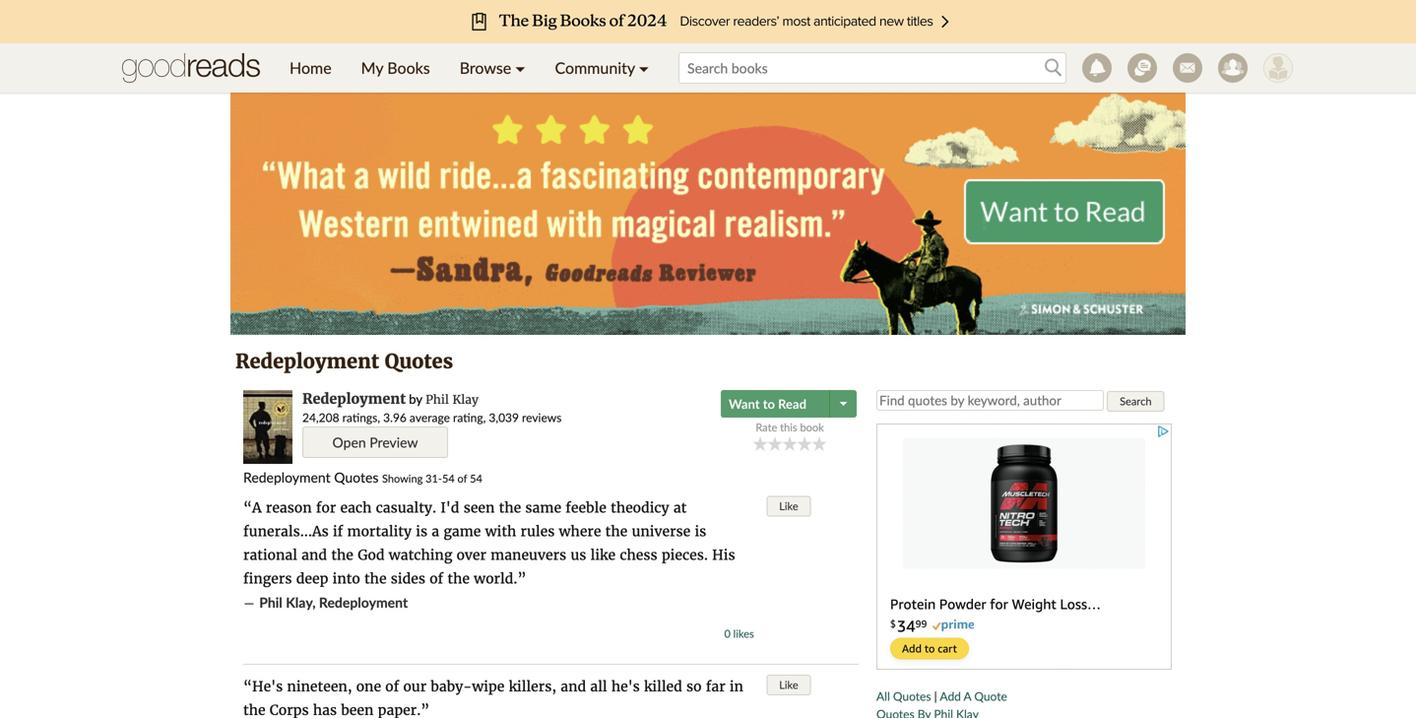 Task type: locate. For each thing, give the bounding box(es) containing it.
feeble
[[566, 499, 607, 517]]

of
[[458, 472, 467, 485], [430, 570, 443, 588], [385, 678, 399, 695]]

Find quotes by keyword, author text field
[[877, 390, 1104, 411]]

2 ▾ from the left
[[639, 58, 649, 77]]

0
[[724, 627, 731, 640]]

the up like
[[605, 523, 628, 540]]

redeployment for redeployment by phil klay 24,208 ratings,   3.96   average rating, 3,039 reviews open preview
[[302, 390, 406, 408]]

menu
[[275, 43, 664, 93]]

like
[[779, 499, 798, 513], [779, 678, 798, 691]]

want to read
[[729, 396, 807, 412]]

the down "he's
[[243, 701, 266, 718]]

want
[[729, 396, 760, 412]]

quotes for redeployment quotes showing 31-54 of 54
[[334, 469, 379, 486]]

1 horizontal spatial 54
[[470, 472, 483, 485]]

redeployment quotes
[[235, 349, 453, 374]]

if
[[333, 523, 343, 540]]

browse
[[460, 58, 511, 77]]

2 like from the top
[[779, 678, 798, 691]]

quotes
[[385, 349, 453, 374], [334, 469, 379, 486], [893, 689, 931, 703]]

3,039
[[489, 410, 519, 425]]

universe
[[632, 523, 691, 540]]

my books link
[[346, 43, 445, 93]]

redeployment quotes showing 31-54 of 54
[[243, 469, 483, 486]]

with
[[485, 523, 516, 540]]

redeployment link down into
[[319, 594, 408, 611]]

like link
[[767, 496, 811, 517], [767, 675, 811, 695]]

like down this
[[779, 499, 798, 513]]

is
[[416, 523, 428, 540], [695, 523, 706, 540]]

0 horizontal spatial phil
[[259, 594, 282, 611]]

like link down this
[[767, 496, 811, 517]]

redeployment up ratings,
[[302, 390, 406, 408]]

of inside redeployment quotes showing 31-54 of 54
[[458, 472, 467, 485]]

None submit
[[1107, 391, 1165, 412]]

quotes up by
[[385, 349, 453, 374]]

31-
[[426, 472, 442, 485]]

open preview link
[[302, 426, 448, 458]]

paper."
[[378, 701, 430, 718]]

▾
[[515, 58, 525, 77], [639, 58, 649, 77]]

deep
[[296, 570, 328, 588]]

0 vertical spatial of
[[458, 472, 467, 485]]

1 like link from the top
[[767, 496, 811, 517]]

0 vertical spatial like
[[779, 499, 798, 513]]

0 horizontal spatial is
[[416, 523, 428, 540]]

▾ right the community
[[639, 58, 649, 77]]

redeployment down into
[[319, 594, 408, 611]]

ratings,
[[342, 410, 380, 425]]

0 vertical spatial phil
[[426, 392, 449, 407]]

0 horizontal spatial and
[[302, 546, 327, 564]]

of right sides
[[430, 570, 443, 588]]

1 horizontal spatial phil
[[426, 392, 449, 407]]

like link right in
[[767, 675, 811, 695]]

inbox image
[[1173, 53, 1203, 83]]

2 horizontal spatial quotes
[[893, 689, 931, 703]]

1 horizontal spatial quotes
[[385, 349, 453, 374]]

54
[[442, 472, 455, 485], [470, 472, 483, 485]]

klay
[[453, 392, 479, 407]]

casualty.
[[376, 499, 436, 517]]

fingers
[[243, 570, 292, 588]]

corps
[[270, 701, 309, 718]]

"he's nineteen, one of our baby-wipe killers, and all he's killed so far in the corps has been paper."
[[243, 678, 744, 718]]

phil inside "a reason for each casualty. i'd seen the same feeble theodicy at funerals...as if mortality is a game with rules where the universe is rational and the god watching over maneuvers us like chess pieces. his fingers deep into the sides of the world." ― phil klay, redeployment
[[259, 594, 282, 611]]

of inside "he's nineteen, one of our baby-wipe killers, and all he's killed so far in the corps has been paper."
[[385, 678, 399, 695]]

community
[[555, 58, 635, 77]]

0 vertical spatial quotes
[[385, 349, 453, 374]]

the up into
[[331, 546, 353, 564]]

by
[[409, 391, 423, 407]]

1 like from the top
[[779, 499, 798, 513]]

rate this book
[[756, 421, 824, 434]]

a
[[432, 523, 439, 540]]

quotes for all quotes | add a quote
[[893, 689, 931, 703]]

1 horizontal spatial is
[[695, 523, 706, 540]]

sam green image
[[1264, 53, 1293, 83]]

1 vertical spatial like link
[[767, 675, 811, 695]]

redeployment up reason
[[243, 469, 331, 486]]

to
[[763, 396, 775, 412]]

the down over
[[448, 570, 470, 588]]

24,208
[[302, 410, 339, 425]]

2 horizontal spatial of
[[458, 472, 467, 485]]

1 vertical spatial like
[[779, 678, 798, 691]]

killed
[[644, 678, 682, 695]]

1 horizontal spatial and
[[561, 678, 586, 695]]

0 horizontal spatial of
[[385, 678, 399, 695]]

2 vertical spatial quotes
[[893, 689, 931, 703]]

phil right ―
[[259, 594, 282, 611]]

▾ for browse ▾
[[515, 58, 525, 77]]

quotes for redeployment quotes
[[385, 349, 453, 374]]

redeployment inside "a reason for each casualty. i'd seen the same feeble theodicy at funerals...as if mortality is a game with rules where the universe is rational and the god watching over maneuvers us like chess pieces. his fingers deep into the sides of the world." ― phil klay, redeployment
[[319, 594, 408, 611]]

read
[[778, 396, 807, 412]]

one
[[356, 678, 381, 695]]

in
[[730, 678, 744, 695]]

54 up seen
[[470, 472, 483, 485]]

the up with
[[499, 499, 521, 517]]

has
[[313, 701, 337, 718]]

2 like link from the top
[[767, 675, 811, 695]]

phil
[[426, 392, 449, 407], [259, 594, 282, 611]]

1 vertical spatial of
[[430, 570, 443, 588]]

quotes left |
[[893, 689, 931, 703]]

▾ right browse
[[515, 58, 525, 77]]

books
[[387, 58, 430, 77]]

game
[[444, 523, 481, 540]]

redeployment for redeployment quotes
[[235, 349, 379, 374]]

is left a
[[416, 523, 428, 540]]

quotes up each at the bottom of the page
[[334, 469, 379, 486]]

like
[[591, 546, 616, 564]]

menu containing home
[[275, 43, 664, 93]]

phil up average
[[426, 392, 449, 407]]

far
[[706, 678, 726, 695]]

1 vertical spatial and
[[561, 678, 586, 695]]

0 vertical spatial redeployment link
[[302, 390, 406, 408]]

▾ for community ▾
[[639, 58, 649, 77]]

phil klay link
[[426, 392, 479, 407]]

1 vertical spatial advertisement element
[[877, 424, 1172, 670]]

0 horizontal spatial quotes
[[334, 469, 379, 486]]

1 horizontal spatial ▾
[[639, 58, 649, 77]]

advertisement element
[[230, 89, 1186, 335], [877, 424, 1172, 670]]

and up the deep
[[302, 546, 327, 564]]

world."
[[474, 570, 526, 588]]

1 ▾ from the left
[[515, 58, 525, 77]]

0 horizontal spatial ▾
[[515, 58, 525, 77]]

redeployment for redeployment quotes showing 31-54 of 54
[[243, 469, 331, 486]]

all
[[877, 689, 890, 703]]

redeployment link up ratings,
[[302, 390, 406, 408]]

1 vertical spatial quotes
[[334, 469, 379, 486]]

54 up the i'd
[[442, 472, 455, 485]]

1 vertical spatial phil
[[259, 594, 282, 611]]

redeployment up 24,208 at the bottom left of page
[[235, 349, 379, 374]]

of left our
[[385, 678, 399, 695]]

like right in
[[779, 678, 798, 691]]

reason
[[266, 499, 312, 517]]

0 vertical spatial and
[[302, 546, 327, 564]]

for
[[316, 499, 336, 517]]

3.96
[[383, 410, 407, 425]]

is up pieces.
[[695, 523, 706, 540]]

baby-
[[431, 678, 472, 695]]

redeployment inside redeployment by phil klay 24,208 ratings,   3.96   average rating, 3,039 reviews open preview
[[302, 390, 406, 408]]

0 horizontal spatial 54
[[442, 472, 455, 485]]

"a reason for each casualty. i'd seen the same feeble theodicy at funerals...as if mortality is a game with rules where the universe is rational and the god watching over maneuvers us like chess pieces. his fingers deep into the sides of the world." ― phil klay, redeployment
[[243, 499, 735, 612]]

and inside "he's nineteen, one of our baby-wipe killers, and all he's killed so far in the corps has been paper."
[[561, 678, 586, 695]]

each
[[340, 499, 372, 517]]

and left all
[[561, 678, 586, 695]]

add a quote link
[[940, 689, 1007, 703]]

2 vertical spatial of
[[385, 678, 399, 695]]

|
[[934, 689, 937, 703]]

browse ▾ button
[[445, 43, 540, 93]]

2 54 from the left
[[470, 472, 483, 485]]

the
[[499, 499, 521, 517], [605, 523, 628, 540], [331, 546, 353, 564], [364, 570, 387, 588], [448, 570, 470, 588], [243, 701, 266, 718]]

0 vertical spatial like link
[[767, 496, 811, 517]]

and
[[302, 546, 327, 564], [561, 678, 586, 695]]

1 horizontal spatial of
[[430, 570, 443, 588]]

so
[[687, 678, 702, 695]]

klay,
[[286, 594, 316, 611]]

redeployment image
[[243, 390, 293, 464]]

of right 31-
[[458, 472, 467, 485]]



Task type: describe. For each thing, give the bounding box(es) containing it.
reviews
[[522, 410, 562, 425]]

where
[[559, 523, 601, 540]]

all quotes link
[[877, 689, 931, 703]]

into
[[333, 570, 360, 588]]

been
[[341, 701, 374, 718]]

2 is from the left
[[695, 523, 706, 540]]

notifications image
[[1082, 53, 1112, 83]]

of inside "a reason for each casualty. i'd seen the same feeble theodicy at funerals...as if mortality is a game with rules where the universe is rational and the god watching over maneuvers us like chess pieces. his fingers deep into the sides of the world." ― phil klay, redeployment
[[430, 570, 443, 588]]

same
[[525, 499, 561, 517]]

1 54 from the left
[[442, 472, 455, 485]]

quote
[[974, 689, 1007, 703]]

rules
[[521, 523, 555, 540]]

rating,
[[453, 410, 486, 425]]

my books
[[361, 58, 430, 77]]

community ▾
[[555, 58, 649, 77]]

mortality
[[347, 523, 412, 540]]

all
[[590, 678, 607, 695]]

open
[[332, 434, 366, 451]]

add
[[940, 689, 961, 703]]

watching
[[389, 546, 452, 564]]

my
[[361, 58, 383, 77]]

phil inside redeployment by phil klay 24,208 ratings,   3.96   average rating, 3,039 reviews open preview
[[426, 392, 449, 407]]

at
[[674, 499, 687, 517]]

"a
[[243, 499, 262, 517]]

1 is from the left
[[416, 523, 428, 540]]

0 vertical spatial advertisement element
[[230, 89, 1186, 335]]

this
[[780, 421, 797, 434]]

community ▾ button
[[540, 43, 664, 93]]

killers,
[[509, 678, 557, 695]]

rational
[[243, 546, 297, 564]]

funerals...as
[[243, 523, 329, 540]]

his
[[712, 546, 735, 564]]

rate
[[756, 421, 777, 434]]

0 likes
[[724, 627, 754, 640]]

all quotes | add a quote
[[877, 689, 1007, 703]]

and inside "a reason for each casualty. i'd seen the same feeble theodicy at funerals...as if mortality is a game with rules where the universe is rational and the god watching over maneuvers us like chess pieces. his fingers deep into the sides of the world." ― phil klay, redeployment
[[302, 546, 327, 564]]

Search for books to add to your shelves search field
[[679, 52, 1067, 84]]

Search books text field
[[679, 52, 1067, 84]]

god
[[358, 546, 385, 564]]

average
[[410, 410, 450, 425]]

my group discussions image
[[1128, 53, 1157, 83]]

1 vertical spatial redeployment link
[[319, 594, 408, 611]]

0 likes link
[[724, 627, 754, 640]]

he's
[[611, 678, 640, 695]]

chess
[[620, 546, 658, 564]]

―
[[243, 594, 255, 612]]

maneuvers
[[491, 546, 567, 564]]

showing
[[382, 472, 423, 485]]

the down god
[[364, 570, 387, 588]]

nineteen,
[[287, 678, 352, 695]]

browse ▾
[[460, 58, 525, 77]]

i'd
[[441, 499, 459, 517]]

a
[[964, 689, 971, 703]]

our
[[403, 678, 427, 695]]

over
[[457, 546, 487, 564]]

book
[[800, 421, 824, 434]]

preview
[[370, 434, 418, 451]]

wipe
[[472, 678, 505, 695]]

theodicy
[[611, 499, 669, 517]]

redeployment by phil klay 24,208 ratings,   3.96   average rating, 3,039 reviews open preview
[[302, 390, 562, 451]]

"he's
[[243, 678, 283, 695]]

home
[[290, 58, 332, 77]]

friend requests image
[[1218, 53, 1248, 83]]

us
[[571, 546, 586, 564]]

want to read button
[[721, 390, 832, 418]]

the inside "he's nineteen, one of our baby-wipe killers, and all he's killed so far in the corps has been paper."
[[243, 701, 266, 718]]

seen
[[464, 499, 495, 517]]

sides
[[391, 570, 425, 588]]

pieces.
[[662, 546, 708, 564]]



Task type: vqa. For each thing, say whether or not it's contained in the screenshot.
—
no



